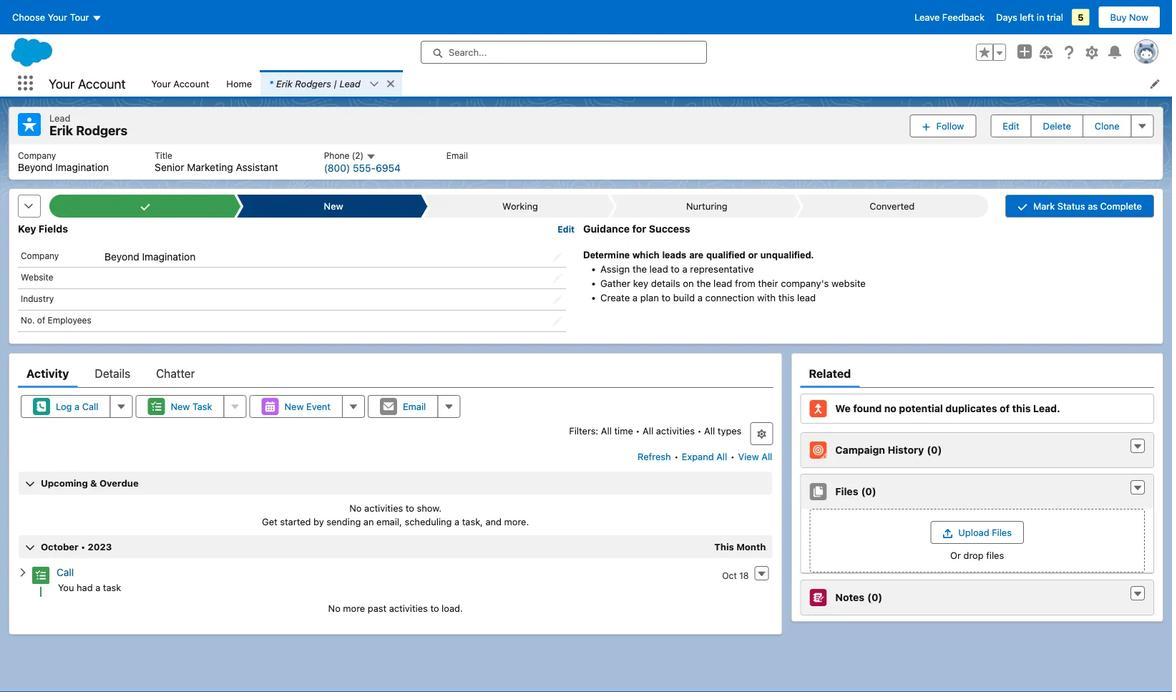 Task type: locate. For each thing, give the bounding box(es) containing it.
follow
[[937, 120, 965, 131]]

0 horizontal spatial call
[[57, 567, 74, 579]]

0 vertical spatial the
[[633, 263, 647, 275]]

new left task
[[171, 401, 190, 412]]

trial
[[1048, 12, 1064, 23]]

choose your tour
[[12, 12, 89, 23]]

call up you
[[57, 567, 74, 579]]

get
[[262, 517, 278, 527]]

(0) inside notes "element"
[[868, 592, 883, 604]]

0 horizontal spatial imagination
[[55, 161, 109, 173]]

lead
[[650, 263, 669, 275], [714, 278, 733, 289], [798, 292, 816, 304]]

1 vertical spatial company
[[21, 251, 59, 261]]

no
[[885, 403, 897, 415]]

all right view
[[762, 451, 773, 462]]

0 vertical spatial call
[[82, 401, 98, 412]]

rodgers inside lead erik rodgers
[[76, 123, 128, 138]]

no for more
[[328, 603, 341, 614]]

task
[[193, 401, 212, 412]]

1 horizontal spatial new
[[285, 401, 304, 412]]

expand
[[682, 451, 714, 462]]

*
[[269, 78, 274, 89]]

lead right the lead image
[[49, 112, 70, 123]]

company up website
[[21, 251, 59, 261]]

1 vertical spatial this
[[1013, 403, 1031, 415]]

build
[[674, 292, 695, 304]]

0 vertical spatial list
[[143, 70, 1173, 97]]

beyond
[[18, 161, 53, 173], [105, 251, 139, 262]]

days
[[997, 12, 1018, 23]]

1 vertical spatial rodgers
[[76, 123, 128, 138]]

a right log
[[74, 401, 80, 412]]

1 horizontal spatial email
[[447, 150, 468, 160]]

text default image inside files element
[[1133, 483, 1143, 493]]

0 vertical spatial imagination
[[55, 161, 109, 173]]

notes element
[[801, 580, 1155, 616]]

of right no.
[[37, 315, 45, 325]]

you
[[58, 582, 74, 593]]

refresh
[[638, 451, 671, 462]]

working
[[503, 201, 538, 212]]

text default image left task icon
[[18, 568, 28, 578]]

0 horizontal spatial lead
[[650, 263, 669, 275]]

the up key
[[633, 263, 647, 275]]

choose
[[12, 12, 45, 23]]

edit inside button
[[1003, 120, 1020, 131]]

0 vertical spatial no
[[350, 503, 362, 513]]

log a call button
[[21, 395, 111, 418]]

•
[[636, 425, 640, 436], [698, 425, 702, 436], [675, 451, 679, 462], [731, 451, 735, 462], [81, 542, 85, 552]]

text default image inside notes "element"
[[1133, 589, 1143, 599]]

call right log
[[82, 401, 98, 412]]

choose your tour button
[[11, 6, 103, 29]]

text default image
[[366, 152, 376, 162], [18, 568, 28, 578]]

2 vertical spatial (0)
[[868, 592, 883, 604]]

your account up lead erik rodgers
[[49, 76, 126, 91]]

of right duplicates
[[1000, 403, 1010, 415]]

a left task,
[[455, 517, 460, 527]]

now
[[1130, 12, 1149, 23]]

1 vertical spatial the
[[697, 278, 711, 289]]

lead down company's
[[798, 292, 816, 304]]

1 vertical spatial call
[[57, 567, 74, 579]]

(0) down campaign
[[862, 486, 877, 498]]

2 vertical spatial lead
[[798, 292, 816, 304]]

0 vertical spatial erik
[[276, 78, 293, 89]]

1 horizontal spatial lead
[[340, 78, 361, 89]]

list containing your account
[[143, 70, 1173, 97]]

files down campaign
[[836, 486, 859, 498]]

0 vertical spatial this
[[779, 292, 795, 304]]

your account left home
[[151, 78, 209, 89]]

1 horizontal spatial edit
[[1003, 120, 1020, 131]]

you had a task
[[58, 582, 121, 593]]

0 horizontal spatial rodgers
[[76, 123, 128, 138]]

erik up company beyond imagination
[[49, 123, 73, 138]]

campaign history element
[[801, 432, 1155, 468]]

0 horizontal spatial this
[[779, 292, 795, 304]]

1 vertical spatial files
[[993, 527, 1012, 538]]

0 horizontal spatial lead
[[49, 112, 70, 123]]

0 horizontal spatial no
[[328, 603, 341, 614]]

2 horizontal spatial lead
[[798, 292, 816, 304]]

activity
[[26, 367, 69, 381]]

6954
[[376, 162, 401, 174]]

erik for erik rodgers
[[49, 123, 73, 138]]

0 vertical spatial email
[[447, 150, 468, 160]]

october
[[41, 542, 79, 552]]

edit left guidance
[[558, 225, 575, 235]]

new down "(800)"
[[324, 201, 343, 212]]

activities inside no activities to show. get started by sending an email, scheduling a task, and more.
[[365, 503, 403, 513]]

1 horizontal spatial call
[[82, 401, 98, 412]]

text default image for notes (0)
[[1133, 589, 1143, 599]]

0 vertical spatial files
[[836, 486, 859, 498]]

new left the "event"
[[285, 401, 304, 412]]

1 vertical spatial activities
[[365, 503, 403, 513]]

1 vertical spatial email
[[403, 401, 426, 412]]

this right with
[[779, 292, 795, 304]]

new task button
[[136, 395, 225, 418]]

notes
[[836, 592, 865, 604]]

text default image right (2)
[[366, 152, 376, 162]]

your account
[[49, 76, 126, 91], [151, 78, 209, 89]]

or
[[749, 249, 758, 260]]

1 horizontal spatial erik
[[276, 78, 293, 89]]

types
[[718, 425, 742, 436]]

0 vertical spatial text default image
[[366, 152, 376, 162]]

text default image
[[386, 79, 396, 89], [369, 79, 379, 89], [1133, 442, 1143, 452], [1133, 483, 1143, 493], [1133, 589, 1143, 599]]

success
[[649, 223, 691, 235]]

1 vertical spatial lead
[[714, 278, 733, 289]]

0 horizontal spatial of
[[37, 315, 45, 325]]

with
[[758, 292, 776, 304]]

task
[[103, 582, 121, 593]]

notes (0)
[[836, 592, 883, 604]]

0 horizontal spatial your account
[[49, 76, 126, 91]]

to
[[671, 263, 680, 275], [662, 292, 671, 304], [406, 503, 415, 513], [431, 603, 439, 614]]

assistant
[[236, 161, 278, 173]]

1 horizontal spatial of
[[1000, 403, 1010, 415]]

filters: all time • all activities • all types
[[569, 425, 742, 436]]

rodgers
[[295, 78, 331, 89], [76, 123, 128, 138]]

0 horizontal spatial new
[[171, 401, 190, 412]]

phone (2) button
[[324, 150, 376, 162]]

upcoming
[[41, 478, 88, 489]]

chatter link
[[156, 359, 195, 388]]

erik inside lead erik rodgers
[[49, 123, 73, 138]]

(0) inside files element
[[862, 486, 877, 498]]

text default image inside "phone (2)" popup button
[[366, 152, 376, 162]]

this month
[[715, 542, 766, 552]]

list item
[[261, 70, 402, 97]]

this left lead.
[[1013, 403, 1031, 415]]

to left show.
[[406, 503, 415, 513]]

1 vertical spatial edit
[[558, 225, 575, 235]]

erik right *
[[276, 78, 293, 89]]

campaign history (0)
[[836, 444, 943, 456]]

files up files
[[993, 527, 1012, 538]]

lead down representative
[[714, 278, 733, 289]]

0 vertical spatial rodgers
[[295, 78, 331, 89]]

edit
[[1003, 120, 1020, 131], [558, 225, 575, 235]]

email inside list
[[447, 150, 468, 160]]

we
[[836, 403, 851, 415]]

industry
[[21, 294, 54, 304]]

employees
[[48, 315, 91, 325]]

lead up "details" at top right
[[650, 263, 669, 275]]

as
[[1088, 201, 1098, 212]]

edit link
[[558, 224, 575, 235]]

(0) right notes
[[868, 592, 883, 604]]

2 horizontal spatial new
[[324, 201, 343, 212]]

0 vertical spatial company
[[18, 150, 56, 160]]

no up sending
[[350, 503, 362, 513]]

(800) 555-6954 link
[[324, 162, 401, 174]]

company down the lead image
[[18, 150, 56, 160]]

by
[[314, 517, 324, 527]]

1 horizontal spatial text default image
[[366, 152, 376, 162]]

rodgers for erik rodgers | lead
[[295, 78, 331, 89]]

1 horizontal spatial rodgers
[[295, 78, 331, 89]]

1 horizontal spatial imagination
[[142, 251, 196, 262]]

1 vertical spatial list
[[9, 144, 1163, 180]]

call inside button
[[82, 401, 98, 412]]

|
[[334, 78, 337, 89]]

lead right |
[[340, 78, 361, 89]]

task,
[[462, 517, 483, 527]]

call
[[82, 401, 98, 412], [57, 567, 74, 579]]

0 horizontal spatial edit
[[558, 225, 575, 235]]

1 vertical spatial (0)
[[862, 486, 877, 498]]

list for your account link
[[9, 144, 1163, 180]]

beyond imagination
[[105, 251, 196, 262]]

rodgers left |
[[295, 78, 331, 89]]

1 vertical spatial of
[[1000, 403, 1010, 415]]

1 vertical spatial erik
[[49, 123, 73, 138]]

your inside your account link
[[151, 78, 171, 89]]

filters:
[[569, 425, 599, 436]]

activities right past
[[389, 603, 428, 614]]

account up lead erik rodgers
[[78, 76, 126, 91]]

erik inside list item
[[276, 78, 293, 89]]

0 horizontal spatial erik
[[49, 123, 73, 138]]

tour
[[70, 12, 89, 23]]

files element
[[801, 474, 1155, 574]]

• left view
[[731, 451, 735, 462]]

1 horizontal spatial your account
[[151, 78, 209, 89]]

1 horizontal spatial beyond
[[105, 251, 139, 262]]

the
[[633, 263, 647, 275], [697, 278, 711, 289]]

1 vertical spatial imagination
[[142, 251, 196, 262]]

leave
[[915, 12, 940, 23]]

1 horizontal spatial the
[[697, 278, 711, 289]]

tab list
[[18, 359, 774, 388]]

a
[[683, 263, 688, 275], [633, 292, 638, 304], [698, 292, 703, 304], [74, 401, 80, 412], [455, 517, 460, 527], [95, 582, 100, 593]]

related link
[[809, 359, 852, 388]]

no left more
[[328, 603, 341, 614]]

1 vertical spatial no
[[328, 603, 341, 614]]

0 horizontal spatial text default image
[[18, 568, 28, 578]]

leave feedback
[[915, 12, 985, 23]]

all right time at the right bottom of the page
[[643, 425, 654, 436]]

feedback
[[943, 12, 985, 23]]

• right time at the right bottom of the page
[[636, 425, 640, 436]]

expand all button
[[682, 445, 728, 468]]

list
[[143, 70, 1173, 97], [9, 144, 1163, 180]]

0 vertical spatial (0)
[[927, 444, 943, 456]]

or
[[951, 550, 962, 561]]

files
[[836, 486, 859, 498], [993, 527, 1012, 538]]

0 horizontal spatial email
[[403, 401, 426, 412]]

0 vertical spatial beyond
[[18, 161, 53, 173]]

0 vertical spatial edit
[[1003, 120, 1020, 131]]

1 vertical spatial lead
[[49, 112, 70, 123]]

of inside related tab panel
[[1000, 403, 1010, 415]]

new inside 'link'
[[324, 201, 343, 212]]

company for company beyond imagination
[[18, 150, 56, 160]]

(0) right history
[[927, 444, 943, 456]]

erik for erik rodgers | lead
[[276, 78, 293, 89]]

• up the expand
[[698, 425, 702, 436]]

list containing beyond imagination
[[9, 144, 1163, 180]]

clone
[[1095, 120, 1120, 131]]

1 horizontal spatial no
[[350, 503, 362, 513]]

edit left delete
[[1003, 120, 1020, 131]]

activities up refresh
[[656, 425, 695, 436]]

related tab panel
[[801, 388, 1155, 616]]

gather
[[601, 278, 631, 289]]

more
[[343, 603, 365, 614]]

group
[[977, 44, 1007, 61]]

0 horizontal spatial beyond
[[18, 161, 53, 173]]

a left "plan"
[[633, 292, 638, 304]]

no more past activities to load.
[[328, 603, 463, 614]]

activities up the email,
[[365, 503, 403, 513]]

this
[[779, 292, 795, 304], [1013, 403, 1031, 415]]

0 horizontal spatial the
[[633, 263, 647, 275]]

are
[[690, 249, 704, 260]]

marketing
[[187, 161, 233, 173]]

0 vertical spatial lead
[[340, 78, 361, 89]]

lead inside lead erik rodgers
[[49, 112, 70, 123]]

this inside related tab panel
[[1013, 403, 1031, 415]]

a right build
[[698, 292, 703, 304]]

0 vertical spatial activities
[[656, 425, 695, 436]]

the right on
[[697, 278, 711, 289]]

1 horizontal spatial this
[[1013, 403, 1031, 415]]

text default image inside "campaign history" element
[[1133, 442, 1143, 452]]

new for new task
[[171, 401, 190, 412]]

fields
[[39, 223, 68, 235]]

rodgers for erik rodgers
[[76, 123, 128, 138]]

no more past activities to load. status
[[18, 603, 774, 614]]

files
[[987, 550, 1005, 561]]

company inside company beyond imagination
[[18, 150, 56, 160]]

october  •  2023
[[41, 542, 112, 552]]

rodgers up company beyond imagination
[[76, 123, 128, 138]]

beyond inside company beyond imagination
[[18, 161, 53, 173]]

no inside no activities to show. get started by sending an email, scheduling a task, and more.
[[350, 503, 362, 513]]

account left home
[[174, 78, 209, 89]]



Task type: describe. For each thing, give the bounding box(es) containing it.
new event
[[285, 401, 331, 412]]

search... button
[[421, 41, 707, 64]]

no. of employees
[[21, 315, 91, 325]]

a right 'had'
[[95, 582, 100, 593]]

lead erik rodgers
[[49, 112, 128, 138]]

website
[[21, 272, 53, 282]]

(0) for files (0)
[[862, 486, 877, 498]]

call link
[[57, 567, 74, 579]]

to inside no activities to show. get started by sending an email, scheduling a task, and more.
[[406, 503, 415, 513]]

for
[[633, 223, 647, 235]]

guidance for success
[[584, 223, 691, 235]]

on
[[683, 278, 694, 289]]

edit button
[[991, 114, 1032, 137]]

connection
[[706, 292, 755, 304]]

no.
[[21, 315, 35, 325]]

more.
[[505, 517, 529, 527]]

path options list box
[[49, 195, 989, 218]]

leads
[[663, 249, 687, 260]]

past
[[368, 603, 387, 614]]

key
[[634, 278, 649, 289]]

started
[[280, 517, 311, 527]]

files (0)
[[836, 486, 877, 498]]

your inside choose your tour popup button
[[48, 12, 67, 23]]

text default image for files (0)
[[1133, 483, 1143, 493]]

to left load.
[[431, 603, 439, 614]]

company's
[[781, 278, 829, 289]]

(0) for notes (0)
[[868, 592, 883, 604]]

email,
[[377, 517, 402, 527]]

buy
[[1111, 12, 1127, 23]]

company for company
[[21, 251, 59, 261]]

campaign
[[836, 444, 886, 456]]

leave feedback link
[[915, 12, 985, 23]]

0 vertical spatial of
[[37, 315, 45, 325]]

text default image for campaign history (0)
[[1133, 442, 1143, 452]]

days left in trial
[[997, 12, 1064, 23]]

working link
[[430, 195, 608, 218]]

this inside 'determine which leads are qualified or unqualified. assign the lead to a representative gather key details on the lead from their company's website create a plan to build a connection with this lead'
[[779, 292, 795, 304]]

* erik rodgers | lead
[[269, 78, 361, 89]]

determine which leads are qualified or unqualified. assign the lead to a representative gather key details on the lead from their company's website create a plan to build a connection with this lead
[[584, 249, 866, 304]]

chatter
[[156, 367, 195, 381]]

sending
[[327, 517, 361, 527]]

buy now button
[[1099, 6, 1161, 29]]

buy now
[[1111, 12, 1149, 23]]

tab list containing activity
[[18, 359, 774, 388]]

we found no potential duplicates of this lead.
[[836, 403, 1061, 415]]

title
[[155, 150, 172, 160]]

and
[[486, 517, 502, 527]]

upcoming & overdue button
[[19, 472, 773, 495]]

history
[[888, 444, 925, 456]]

lead inside list item
[[340, 78, 361, 89]]

potential
[[900, 403, 944, 415]]

all left the types
[[705, 425, 715, 436]]

2 vertical spatial activities
[[389, 603, 428, 614]]

task image
[[32, 567, 49, 584]]

(800) 555-6954
[[324, 162, 401, 174]]

upload files
[[959, 527, 1012, 538]]

lead image
[[18, 113, 41, 136]]

details
[[651, 278, 681, 289]]

new task
[[171, 401, 212, 412]]

key fields
[[18, 223, 68, 235]]

senior
[[155, 161, 184, 173]]

0 horizontal spatial files
[[836, 486, 859, 498]]

oct 18
[[723, 571, 749, 581]]

left
[[1021, 12, 1035, 23]]

1 vertical spatial beyond
[[105, 251, 139, 262]]

1 horizontal spatial lead
[[714, 278, 733, 289]]

complete
[[1101, 201, 1143, 212]]

mark status as complete button
[[1006, 195, 1155, 218]]

follow button
[[910, 114, 977, 137]]

view all link
[[738, 445, 774, 468]]

nurturing
[[687, 201, 728, 212]]

(0) inside "campaign history" element
[[927, 444, 943, 456]]

0 horizontal spatial account
[[78, 76, 126, 91]]

a inside no activities to show. get started by sending an email, scheduling a task, and more.
[[455, 517, 460, 527]]

0 vertical spatial lead
[[650, 263, 669, 275]]

new for new
[[324, 201, 343, 212]]

new for new event
[[285, 401, 304, 412]]

18
[[740, 571, 749, 581]]

no for activities
[[350, 503, 362, 513]]

clone button
[[1083, 114, 1133, 137]]

all right the expand
[[717, 451, 728, 462]]

to down "details" at top right
[[662, 292, 671, 304]]

key
[[18, 223, 36, 235]]

duplicates
[[946, 403, 998, 415]]

log a call
[[56, 401, 98, 412]]

mark
[[1034, 201, 1056, 212]]

activity link
[[26, 359, 69, 388]]

555-
[[353, 162, 376, 174]]

which
[[633, 249, 660, 260]]

• left the expand
[[675, 451, 679, 462]]

list for leave feedback link
[[143, 70, 1173, 97]]

log
[[56, 401, 72, 412]]

1 vertical spatial text default image
[[18, 568, 28, 578]]

a inside button
[[74, 401, 80, 412]]

email inside button
[[403, 401, 426, 412]]

had
[[77, 582, 93, 593]]

1 horizontal spatial files
[[993, 527, 1012, 538]]

your account inside list
[[151, 78, 209, 89]]

found
[[854, 403, 882, 415]]

5
[[1078, 12, 1084, 23]]

show.
[[417, 503, 442, 513]]

guidance
[[584, 223, 630, 235]]

1 horizontal spatial account
[[174, 78, 209, 89]]

imagination inside company beyond imagination
[[55, 161, 109, 173]]

new event button
[[250, 395, 343, 418]]

list item containing *
[[261, 70, 402, 97]]

unqualified.
[[761, 249, 814, 260]]

overdue
[[99, 478, 139, 489]]

nurturing link
[[617, 195, 795, 218]]

• left '2023'
[[81, 542, 85, 552]]

company beyond imagination
[[18, 150, 109, 173]]

lead.
[[1034, 403, 1061, 415]]

drop
[[964, 550, 984, 561]]

to down leads
[[671, 263, 680, 275]]

upcoming & overdue
[[41, 478, 139, 489]]

month
[[737, 542, 766, 552]]

(2)
[[352, 151, 364, 161]]

details link
[[95, 359, 130, 388]]

representative
[[691, 263, 754, 275]]

or drop files
[[951, 550, 1005, 561]]

related
[[809, 367, 852, 381]]

a up on
[[683, 263, 688, 275]]

all left time at the right bottom of the page
[[601, 425, 612, 436]]

website
[[832, 278, 866, 289]]



Task type: vqa. For each thing, say whether or not it's contained in the screenshot.
'Mark Status as Complete' button
yes



